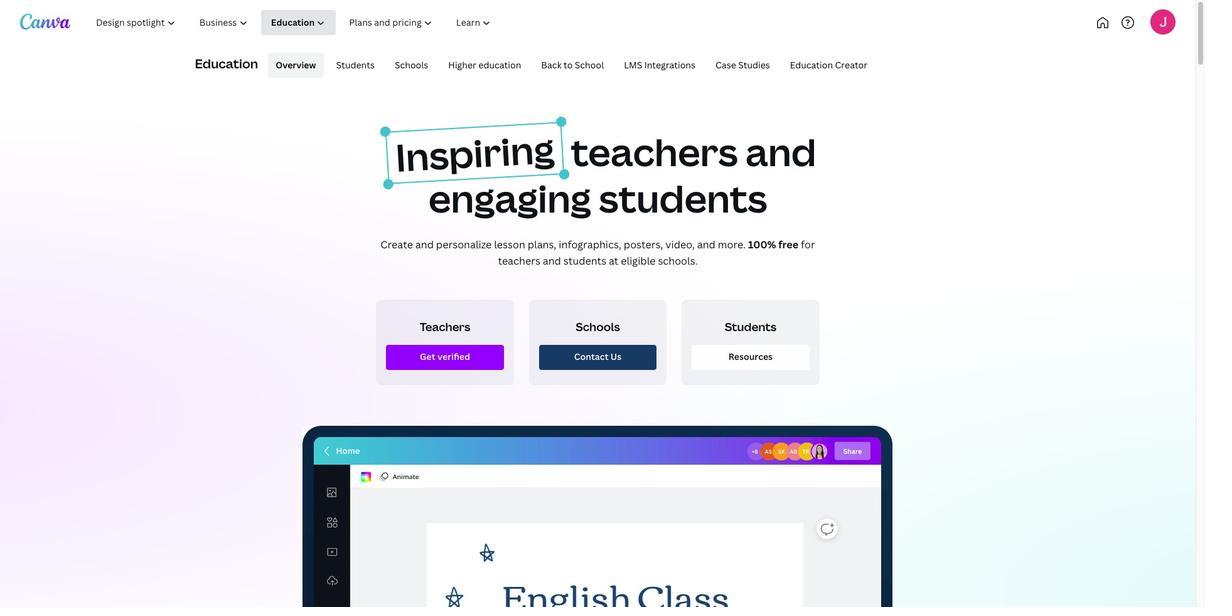 Task type: vqa. For each thing, say whether or not it's contained in the screenshot.
bottommost the have
no



Task type: describe. For each thing, give the bounding box(es) containing it.
eligible
[[621, 254, 656, 268]]

studies
[[739, 59, 770, 71]]

students inside for teachers and students at eligible schools.
[[564, 254, 607, 268]]

create and personalize lesson plans, infographics, posters, video, and more. 100% free
[[381, 238, 799, 252]]

1 horizontal spatial teachers
[[571, 126, 738, 178]]

creator
[[836, 59, 868, 71]]

teachers and
[[571, 126, 817, 178]]

engaging
[[429, 173, 592, 224]]

overview
[[276, 59, 316, 71]]

education
[[479, 59, 521, 71]]

education for education creator
[[791, 59, 833, 71]]

higher education link
[[441, 53, 529, 78]]

at
[[609, 254, 619, 268]]

0 vertical spatial students
[[599, 173, 768, 224]]

menu bar containing overview
[[263, 53, 876, 78]]

lms integrations link
[[617, 53, 703, 78]]

students inside students link
[[336, 59, 375, 71]]

back to school link
[[534, 53, 612, 78]]

case studies
[[716, 59, 770, 71]]

posters,
[[624, 238, 663, 252]]

school
[[575, 59, 604, 71]]

teachers
[[420, 320, 471, 335]]

students link
[[329, 53, 382, 78]]

higher education
[[449, 59, 521, 71]]

and inside for teachers and students at eligible schools.
[[543, 254, 561, 268]]

back
[[542, 59, 562, 71]]

lms
[[624, 59, 643, 71]]



Task type: locate. For each thing, give the bounding box(es) containing it.
0 vertical spatial schools
[[395, 59, 429, 71]]

1 horizontal spatial schools
[[576, 320, 620, 335]]

schools.
[[658, 254, 698, 268]]

menu bar
[[263, 53, 876, 78]]

1 vertical spatial schools
[[576, 320, 620, 335]]

students up video,
[[599, 173, 768, 224]]

0 horizontal spatial education
[[195, 55, 258, 72]]

create
[[381, 238, 413, 252]]

lesson
[[494, 238, 526, 252]]

case studies link
[[708, 53, 778, 78]]

0 horizontal spatial teachers
[[498, 254, 541, 268]]

education creator link
[[783, 53, 876, 78]]

1 vertical spatial students
[[725, 320, 777, 335]]

video,
[[666, 238, 695, 252]]

1 vertical spatial teachers
[[498, 254, 541, 268]]

integrations
[[645, 59, 696, 71]]

0 vertical spatial teachers
[[571, 126, 738, 178]]

0 horizontal spatial students
[[336, 59, 375, 71]]

for
[[801, 238, 816, 252]]

teachers inside for teachers and students at eligible schools.
[[498, 254, 541, 268]]

schools link
[[387, 53, 436, 78]]

1 horizontal spatial students
[[725, 320, 777, 335]]

students down create and personalize lesson plans, infographics, posters, video, and more. 100% free
[[564, 254, 607, 268]]

1 vertical spatial students
[[564, 254, 607, 268]]

schools inside menu bar
[[395, 59, 429, 71]]

to
[[564, 59, 573, 71]]

plans,
[[528, 238, 557, 252]]

back to school
[[542, 59, 604, 71]]

0 horizontal spatial schools
[[395, 59, 429, 71]]

personalize
[[436, 238, 492, 252]]

higher
[[449, 59, 477, 71]]

lms integrations
[[624, 59, 696, 71]]

for teachers and students at eligible schools.
[[498, 238, 816, 268]]

0 vertical spatial students
[[336, 59, 375, 71]]

students
[[599, 173, 768, 224], [564, 254, 607, 268]]

100%
[[749, 238, 777, 252]]

teachers
[[571, 126, 738, 178], [498, 254, 541, 268]]

engaging students
[[429, 173, 768, 224]]

top level navigation element
[[85, 10, 545, 35]]

students
[[336, 59, 375, 71], [725, 320, 777, 335]]

education for education
[[195, 55, 258, 72]]

inspiring
[[394, 123, 556, 183]]

education inside menu bar
[[791, 59, 833, 71]]

education creator
[[791, 59, 868, 71]]

case
[[716, 59, 736, 71]]

schools
[[395, 59, 429, 71], [576, 320, 620, 335]]

infographics,
[[559, 238, 622, 252]]

education
[[195, 55, 258, 72], [791, 59, 833, 71]]

1 horizontal spatial education
[[791, 59, 833, 71]]

overview link
[[268, 53, 324, 78]]

free
[[779, 238, 799, 252]]

more.
[[718, 238, 746, 252]]

and
[[746, 126, 817, 178], [416, 238, 434, 252], [698, 238, 716, 252], [543, 254, 561, 268]]



